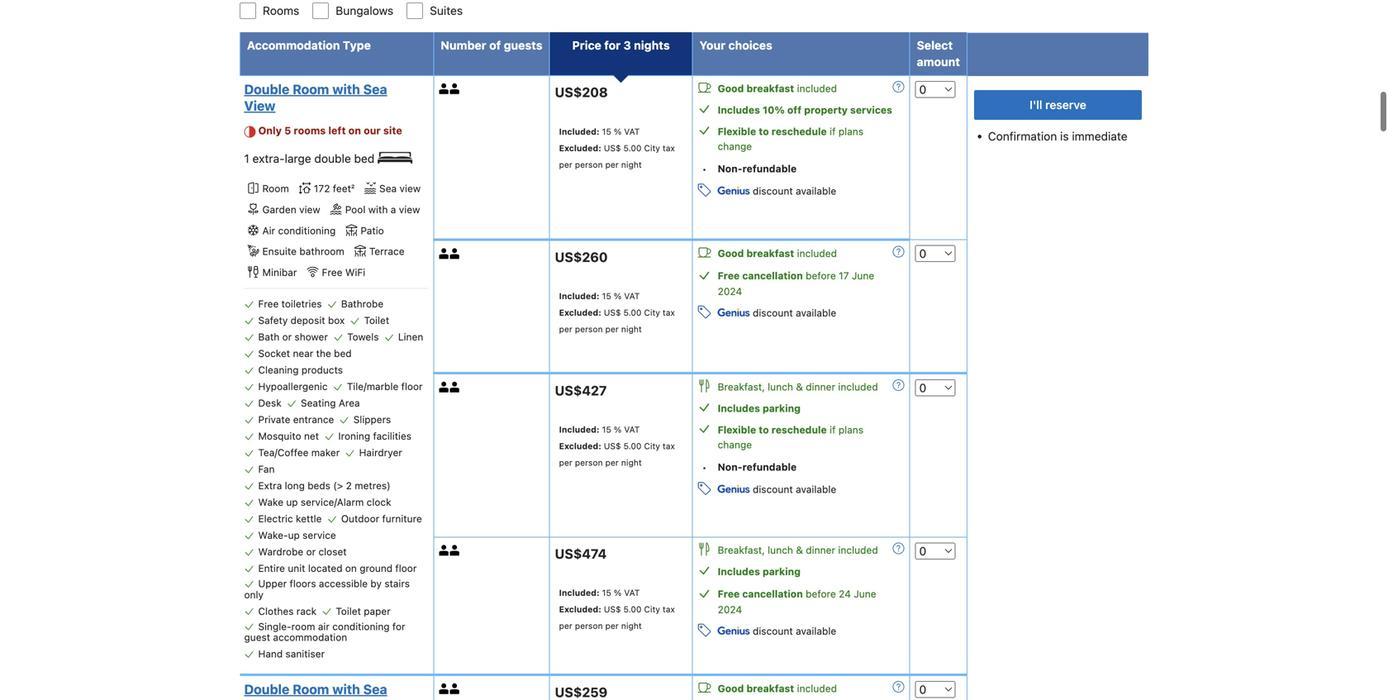 Task type: describe. For each thing, give the bounding box(es) containing it.
before for 24
[[806, 588, 836, 600]]

dinner for us$427
[[806, 381, 836, 393]]

ensuite
[[262, 246, 297, 257]]

view for garden view
[[299, 204, 321, 215]]

us$427
[[555, 383, 607, 399]]

us$ for us$474
[[604, 604, 621, 614]]

us$474
[[555, 546, 607, 562]]

tax for us$208
[[663, 143, 675, 153]]

desk
[[258, 397, 282, 409]]

us$ 5.00 city tax per person per night for us$260
[[559, 308, 675, 334]]

terrace
[[369, 246, 405, 257]]

% for us$474
[[614, 588, 622, 598]]

4 available from the top
[[796, 625, 837, 637]]

0 vertical spatial floor
[[401, 381, 423, 392]]

2 double from the top
[[244, 682, 290, 698]]

city for us$208
[[644, 143, 661, 153]]

includes parking for us$427
[[718, 403, 801, 414]]

15 for us$427
[[602, 425, 612, 435]]

ironing facilities
[[338, 430, 412, 442]]

cleaning
[[258, 364, 299, 376]]

if for 10%
[[830, 126, 836, 137]]

vat for us$208
[[624, 126, 640, 136]]

nights
[[634, 39, 670, 52]]

slippers
[[354, 414, 391, 425]]

i'll reserve
[[1030, 98, 1087, 112]]

electric
[[258, 513, 293, 525]]

flexible to reschedule for 10%
[[718, 126, 827, 137]]

property
[[805, 104, 848, 116]]

3 discount from the top
[[753, 484, 793, 495]]

0 vertical spatial bed
[[354, 152, 375, 165]]

entire unit located on ground floor
[[258, 563, 417, 574]]

1 extra-large double bed
[[244, 152, 378, 165]]

vat for us$427
[[624, 425, 640, 435]]

wardrobe or closet
[[258, 546, 347, 558]]

wake
[[258, 496, 284, 508]]

excluded: for us$208
[[559, 143, 602, 153]]

long
[[285, 480, 305, 491]]

large
[[285, 152, 311, 165]]

located
[[308, 563, 343, 574]]

only
[[258, 124, 282, 136]]

for inside single-room air conditioning for guest accommodation
[[393, 621, 406, 632]]

cancellation for before 24 june 2024
[[743, 588, 803, 600]]

rooms
[[294, 124, 326, 136]]

15 for us$260
[[602, 291, 612, 301]]

3 breakfast from the top
[[747, 683, 795, 695]]

floors
[[290, 578, 316, 589]]

% for us$427
[[614, 425, 622, 435]]

patio
[[361, 225, 384, 236]]

0 vertical spatial occupancy image
[[450, 84, 461, 94]]

good breakfast included for discount
[[718, 247, 837, 259]]

lunch for us$474
[[768, 544, 794, 556]]

pool
[[345, 204, 366, 215]]

2 double room with sea view link from the top
[[244, 681, 424, 700]]

breakfast, lunch & dinner included for us$474
[[718, 544, 879, 556]]

bungalows
[[336, 4, 394, 17]]

wake up service/alarm clock
[[258, 496, 391, 508]]

change for includes 10% off property services
[[718, 141, 752, 152]]

2 discount from the top
[[753, 307, 793, 319]]

facilities
[[373, 430, 412, 442]]

city for us$474
[[644, 604, 661, 614]]

included: for us$260
[[559, 291, 600, 301]]

socket near the bed
[[258, 348, 352, 359]]

private
[[258, 414, 291, 425]]

parking for us$427
[[763, 403, 801, 414]]

your
[[700, 39, 726, 52]]

2 vertical spatial room
[[293, 682, 329, 698]]

mosquito net
[[258, 430, 319, 442]]

15 for us$208
[[602, 126, 612, 136]]

included: 15 % vat for us$260
[[559, 291, 640, 301]]

box
[[328, 315, 345, 326]]

0 vertical spatial on
[[349, 124, 361, 136]]

up for wake-
[[288, 530, 300, 541]]

sea for second double room with sea view link from the bottom
[[363, 81, 387, 97]]

3 good from the top
[[718, 683, 744, 695]]

1 discount available from the top
[[750, 185, 837, 197]]

room
[[292, 621, 315, 632]]

2 view from the top
[[244, 698, 276, 700]]

5.00 for us$427
[[624, 441, 642, 451]]

3
[[624, 39, 631, 52]]

non- for includes 10% off property services
[[718, 163, 743, 174]]

outdoor
[[341, 513, 380, 525]]

night for us$474
[[622, 621, 642, 631]]

up for wake
[[286, 496, 298, 508]]

only
[[244, 589, 264, 600]]

us$ for us$208
[[604, 143, 621, 153]]

electric kettle
[[258, 513, 322, 525]]

type
[[343, 39, 371, 52]]

deposit
[[291, 315, 325, 326]]

3 good breakfast included from the top
[[718, 683, 837, 695]]

dinner for us$474
[[806, 544, 836, 556]]

paper
[[364, 605, 391, 617]]

linen
[[398, 331, 423, 343]]

accommodation
[[247, 39, 340, 52]]

net
[[304, 430, 319, 442]]

1 vertical spatial room
[[262, 183, 289, 194]]

0 vertical spatial room
[[293, 81, 329, 97]]

outdoor furniture
[[341, 513, 422, 525]]

pool with a view
[[345, 204, 420, 215]]

1 includes from the top
[[718, 104, 760, 116]]

june for before 17 june 2024
[[852, 270, 875, 281]]

2 more details on meals and payment options image from the top
[[893, 681, 905, 693]]

number of guests
[[441, 39, 543, 52]]

single-
[[258, 621, 292, 632]]

172
[[314, 183, 330, 194]]

us$ for us$260
[[604, 308, 621, 318]]

vat for us$260
[[624, 291, 640, 301]]

cleaning products
[[258, 364, 343, 376]]

hypoallergenic
[[258, 381, 328, 392]]

rooms
[[263, 4, 299, 17]]

1 more details on meals and payment options image from the top
[[893, 246, 905, 257]]

4 discount available from the top
[[750, 625, 837, 637]]

free cancellation for before 24 june 2024
[[718, 588, 803, 600]]

vat for us$474
[[624, 588, 640, 598]]

good for discount available
[[718, 247, 744, 259]]

wake-
[[258, 530, 288, 541]]

only 5 rooms left on our site
[[258, 124, 402, 136]]

bathroom
[[300, 246, 345, 257]]

service/alarm
[[301, 496, 364, 508]]

air
[[318, 621, 330, 632]]

free cancellation for before 17 june 2024
[[718, 270, 803, 281]]

wardrobe
[[258, 546, 304, 558]]

includes 10% off property services
[[718, 104, 893, 116]]

with for second double room with sea view link from the bottom
[[333, 81, 360, 97]]

included: for us$427
[[559, 425, 600, 435]]

0 vertical spatial conditioning
[[278, 225, 336, 236]]

1 view from the top
[[244, 98, 276, 114]]

bath or shower
[[258, 331, 328, 343]]

2 available from the top
[[796, 307, 837, 319]]

city for us$427
[[644, 441, 661, 451]]

% for us$208
[[614, 126, 622, 136]]

cancellation for before 17 june 2024
[[743, 270, 803, 281]]

kettle
[[296, 513, 322, 525]]

amount
[[917, 55, 961, 69]]

0 horizontal spatial bed
[[334, 348, 352, 359]]

private entrance
[[258, 414, 334, 425]]

1 double room with sea view from the top
[[244, 81, 387, 114]]

17
[[839, 270, 850, 281]]

entrance
[[293, 414, 334, 425]]

2 double room with sea view from the top
[[244, 682, 387, 700]]

i'll reserve button
[[975, 90, 1143, 120]]

toilet for toilet paper
[[336, 605, 361, 617]]

3 available from the top
[[796, 484, 837, 495]]

group containing rooms
[[227, 0, 1149, 19]]

1 horizontal spatial for
[[605, 39, 621, 52]]

double
[[315, 152, 351, 165]]

flexible for includes 10% off property services
[[718, 126, 757, 137]]

sea for 2nd double room with sea view link
[[363, 682, 387, 698]]

2024 for before 24 june 2024
[[718, 604, 743, 615]]

before 17 june 2024
[[718, 270, 875, 297]]

person for us$474
[[575, 621, 603, 631]]

price
[[572, 39, 602, 52]]

reschedule for 10%
[[772, 126, 827, 137]]

view for sea view
[[400, 183, 421, 194]]

feet²
[[333, 183, 355, 194]]

tea/coffee
[[258, 447, 309, 458]]

2
[[346, 480, 352, 491]]

mosquito
[[258, 430, 301, 442]]

air
[[262, 225, 275, 236]]

5.00 for us$208
[[624, 143, 642, 153]]

maker
[[311, 447, 340, 458]]

breakfast, for us$474
[[718, 544, 765, 556]]

2 discount available from the top
[[750, 307, 837, 319]]

clothes
[[258, 605, 294, 617]]

june for before 24 june 2024
[[854, 588, 877, 600]]

includes for us$427
[[718, 403, 760, 414]]

confirmation is immediate
[[989, 129, 1128, 143]]

shower
[[295, 331, 328, 343]]

1 more details on meals and payment options image from the top
[[893, 81, 905, 93]]



Task type: vqa. For each thing, say whether or not it's contained in the screenshot.
%
yes



Task type: locate. For each thing, give the bounding box(es) containing it.
3 city from the top
[[644, 441, 661, 451]]

furniture
[[382, 513, 422, 525]]

us$ 5.00 city tax per person per night for us$427
[[559, 441, 675, 468]]

metres)
[[355, 480, 391, 491]]

excluded: for us$474
[[559, 604, 602, 614]]

2024 for before 17 june 2024
[[718, 286, 743, 297]]

double room with sea view link down sanitiser
[[244, 681, 424, 700]]

2 change from the top
[[718, 439, 752, 451]]

view up only
[[244, 98, 276, 114]]

3 15 from the top
[[602, 425, 612, 435]]

1 included: from the top
[[559, 126, 600, 136]]

2 vertical spatial breakfast
[[747, 683, 795, 695]]

1 vertical spatial breakfast, lunch & dinner included
[[718, 544, 879, 556]]

1 change from the top
[[718, 141, 752, 152]]

1 vertical spatial double
[[244, 682, 290, 698]]

1 double room with sea view link from the top
[[244, 81, 424, 114]]

us$ down the us$474
[[604, 604, 621, 614]]

ground
[[360, 563, 393, 574]]

4 % from the top
[[614, 588, 622, 598]]

minibar
[[262, 267, 297, 278]]

1 vertical spatial if
[[830, 424, 836, 436]]

% for us$260
[[614, 291, 622, 301]]

4 included: from the top
[[559, 588, 600, 598]]

to for 10%
[[759, 126, 769, 137]]

0 vertical spatial reschedule
[[772, 126, 827, 137]]

included: 15 % vat down us$427
[[559, 425, 640, 435]]

2 vertical spatial more details on meals and payment options image
[[893, 543, 905, 554]]

1 vertical spatial double room with sea view
[[244, 682, 387, 700]]

0 vertical spatial non-
[[718, 163, 743, 174]]

15 down 'us$260'
[[602, 291, 612, 301]]

more details on meals and payment options image for us$427
[[893, 379, 905, 391]]

2 us$ from the top
[[604, 308, 621, 318]]

included: down "us$208"
[[559, 126, 600, 136]]

refundable for parking
[[743, 461, 797, 473]]

with for 2nd double room with sea view link
[[333, 682, 360, 698]]

1 reschedule from the top
[[772, 126, 827, 137]]

included: 15 % vat for us$427
[[559, 425, 640, 435]]

accommodation
[[273, 632, 347, 643]]

0 vertical spatial more details on meals and payment options image
[[893, 246, 905, 257]]

1 included: 15 % vat from the top
[[559, 126, 640, 136]]

excluded: for us$427
[[559, 441, 602, 451]]

0 vertical spatial if
[[830, 126, 836, 137]]

included: down us$427
[[559, 425, 600, 435]]

if plans change for parking
[[718, 424, 864, 451]]

0 vertical spatial •
[[702, 163, 707, 175]]

1 vertical spatial before
[[806, 588, 836, 600]]

0 horizontal spatial or
[[282, 331, 292, 343]]

double room with sea view down sanitiser
[[244, 682, 387, 700]]

us$ 5.00 city tax per person per night
[[559, 143, 675, 169], [559, 308, 675, 334], [559, 441, 675, 468], [559, 604, 675, 631]]

3 includes from the top
[[718, 566, 760, 577]]

flexible for includes parking
[[718, 424, 757, 436]]

included: for us$474
[[559, 588, 600, 598]]

for down stairs
[[393, 621, 406, 632]]

0 vertical spatial sea
[[363, 81, 387, 97]]

2 vertical spatial good breakfast included
[[718, 683, 837, 695]]

0 vertical spatial includes
[[718, 104, 760, 116]]

0 vertical spatial if plans change
[[718, 126, 864, 152]]

2 lunch from the top
[[768, 544, 794, 556]]

before 24 june 2024
[[718, 588, 877, 615]]

1 person from the top
[[575, 159, 603, 169]]

4 5.00 from the top
[[624, 604, 642, 614]]

1 vertical spatial non-refundable
[[718, 461, 797, 473]]

parking for us$474
[[763, 566, 801, 577]]

non-refundable
[[718, 163, 797, 174], [718, 461, 797, 473]]

1 vertical spatial refundable
[[743, 461, 797, 473]]

us$208
[[555, 85, 608, 100]]

tile/marble
[[347, 381, 399, 392]]

conditioning down "toilet paper"
[[333, 621, 390, 632]]

2 vertical spatial with
[[333, 682, 360, 698]]

upper floors accessible by stairs only
[[244, 578, 410, 600]]

conditioning inside single-room air conditioning for guest accommodation
[[333, 621, 390, 632]]

0 vertical spatial free cancellation
[[718, 270, 803, 281]]

us$ 5.00 city tax per person per night for us$474
[[559, 604, 675, 631]]

or down "service"
[[306, 546, 316, 558]]

1 vertical spatial if plans change
[[718, 424, 864, 451]]

2 good from the top
[[718, 247, 744, 259]]

toilet down accessible
[[336, 605, 361, 617]]

room up rooms
[[293, 81, 329, 97]]

cancellation left 24
[[743, 588, 803, 600]]

0 vertical spatial view
[[244, 98, 276, 114]]

if for parking
[[830, 424, 836, 436]]

3 more details on meals and payment options image from the top
[[893, 543, 905, 554]]

15 down us$427
[[602, 425, 612, 435]]

room up garden
[[262, 183, 289, 194]]

1 us$ from the top
[[604, 143, 621, 153]]

2 non-refundable from the top
[[718, 461, 797, 473]]

0 vertical spatial breakfast
[[747, 83, 795, 94]]

june
[[852, 270, 875, 281], [854, 588, 877, 600]]

1 vertical spatial june
[[854, 588, 877, 600]]

with down single-room air conditioning for guest accommodation
[[333, 682, 360, 698]]

3 included: 15 % vat from the top
[[559, 425, 640, 435]]

1 double from the top
[[244, 81, 290, 97]]

bed
[[354, 152, 375, 165], [334, 348, 352, 359]]

our
[[364, 124, 381, 136]]

1 vertical spatial good breakfast included
[[718, 247, 837, 259]]

1 & from the top
[[796, 381, 803, 393]]

1 vertical spatial double room with sea view link
[[244, 681, 424, 700]]

unit
[[288, 563, 305, 574]]

2024 inside the before 24 june 2024
[[718, 604, 743, 615]]

1 vertical spatial occupancy image
[[439, 545, 450, 556]]

included: for us$208
[[559, 126, 600, 136]]

1 vertical spatial for
[[393, 621, 406, 632]]

0 vertical spatial non-refundable
[[718, 163, 797, 174]]

1 vertical spatial &
[[796, 544, 803, 556]]

2 vat from the top
[[624, 291, 640, 301]]

1 vertical spatial non-
[[718, 461, 743, 473]]

1 vertical spatial bed
[[334, 348, 352, 359]]

a
[[391, 204, 396, 215]]

flexible
[[718, 126, 757, 137], [718, 424, 757, 436]]

1 vertical spatial includes parking
[[718, 566, 801, 577]]

room
[[293, 81, 329, 97], [262, 183, 289, 194], [293, 682, 329, 698]]

breakfast for discount available
[[747, 247, 795, 259]]

3 % from the top
[[614, 425, 622, 435]]

change for includes parking
[[718, 439, 752, 451]]

breakfast for if plans change
[[747, 83, 795, 94]]

double up only
[[244, 81, 290, 97]]

price for 3 nights
[[572, 39, 670, 52]]

1 vertical spatial includes
[[718, 403, 760, 414]]

1 % from the top
[[614, 126, 622, 136]]

0 vertical spatial breakfast, lunch & dinner included
[[718, 381, 879, 393]]

0 vertical spatial lunch
[[768, 381, 794, 393]]

up up electric kettle at the left bottom of page
[[286, 496, 298, 508]]

0 vertical spatial june
[[852, 270, 875, 281]]

us$ for us$427
[[604, 441, 621, 451]]

4 15 from the top
[[602, 588, 612, 598]]

breakfast, for us$427
[[718, 381, 765, 393]]

closet
[[319, 546, 347, 558]]

2 person from the top
[[575, 324, 603, 334]]

person for us$208
[[575, 159, 603, 169]]

1 vertical spatial reschedule
[[772, 424, 827, 436]]

garden
[[262, 204, 297, 215]]

tax for us$474
[[663, 604, 675, 614]]

3 excluded: from the top
[[559, 441, 602, 451]]

0 vertical spatial good
[[718, 83, 744, 94]]

good for if plans change
[[718, 83, 744, 94]]

& for us$427
[[796, 381, 803, 393]]

2 included: from the top
[[559, 291, 600, 301]]

clock
[[367, 496, 391, 508]]

free
[[322, 267, 343, 278], [718, 270, 740, 281], [258, 298, 279, 310], [718, 588, 740, 600]]

person for us$427
[[575, 458, 603, 468]]

floor up stairs
[[396, 563, 417, 574]]

person for us$260
[[575, 324, 603, 334]]

included: down the us$474
[[559, 588, 600, 598]]

0 vertical spatial double
[[244, 81, 290, 97]]

night for us$260
[[622, 324, 642, 334]]

2 parking from the top
[[763, 566, 801, 577]]

lunch for us$427
[[768, 381, 794, 393]]

more details on meals and payment options image
[[893, 246, 905, 257], [893, 681, 905, 693]]

3 vat from the top
[[624, 425, 640, 435]]

0 vertical spatial parking
[[763, 403, 801, 414]]

room down sanitiser
[[293, 682, 329, 698]]

2 vertical spatial good
[[718, 683, 744, 695]]

bed right the
[[334, 348, 352, 359]]

3 us$ from the top
[[604, 441, 621, 451]]

more details on meals and payment options image
[[893, 81, 905, 93], [893, 379, 905, 391], [893, 543, 905, 554]]

us$ 5.00 city tax per person per night for us$208
[[559, 143, 675, 169]]

site
[[384, 124, 402, 136]]

on up accessible
[[345, 563, 357, 574]]

1 vertical spatial change
[[718, 439, 752, 451]]

0 vertical spatial flexible
[[718, 126, 757, 137]]

0 vertical spatial up
[[286, 496, 298, 508]]

1 good from the top
[[718, 83, 744, 94]]

4 night from the top
[[622, 621, 642, 631]]

free wifi
[[322, 267, 366, 278]]

0 vertical spatial double room with sea view
[[244, 81, 387, 114]]

occupancy image
[[439, 84, 450, 94], [439, 248, 450, 259], [450, 248, 461, 259], [439, 382, 450, 393], [450, 382, 461, 393], [450, 545, 461, 556], [439, 684, 450, 695], [450, 684, 461, 695]]

1 vertical spatial with
[[368, 204, 388, 215]]

included: 15 % vat for us$474
[[559, 588, 640, 598]]

2 15 from the top
[[602, 291, 612, 301]]

available
[[796, 185, 837, 197], [796, 307, 837, 319], [796, 484, 837, 495], [796, 625, 837, 637]]

guest
[[244, 632, 270, 643]]

us$ 5.00 city tax per person per night down 'us$260'
[[559, 308, 675, 334]]

safety
[[258, 315, 288, 326]]

view
[[244, 98, 276, 114], [244, 698, 276, 700]]

3 discount available from the top
[[750, 484, 837, 495]]

1 plans from the top
[[839, 126, 864, 137]]

1 vertical spatial more details on meals and payment options image
[[893, 379, 905, 391]]

1 vertical spatial free cancellation
[[718, 588, 803, 600]]

double room with sea view link
[[244, 81, 424, 114], [244, 681, 424, 700]]

or for bath
[[282, 331, 292, 343]]

included: 15 % vat down "us$208"
[[559, 126, 640, 136]]

0 vertical spatial or
[[282, 331, 292, 343]]

us$ 5.00 city tax per person per night down "us$208"
[[559, 143, 675, 169]]

flexible to reschedule for parking
[[718, 424, 827, 436]]

2 before from the top
[[806, 588, 836, 600]]

1 flexible from the top
[[718, 126, 757, 137]]

3 person from the top
[[575, 458, 603, 468]]

person up us$427
[[575, 324, 603, 334]]

excluded: down the us$474
[[559, 604, 602, 614]]

1 vertical spatial on
[[345, 563, 357, 574]]

1 vertical spatial •
[[702, 462, 707, 473]]

before left 24
[[806, 588, 836, 600]]

3 tax from the top
[[663, 441, 675, 451]]

2 breakfast, from the top
[[718, 544, 765, 556]]

2024 inside before 17 june 2024
[[718, 286, 743, 297]]

group
[[227, 0, 1149, 19]]

0 vertical spatial for
[[605, 39, 621, 52]]

0 vertical spatial dinner
[[806, 381, 836, 393]]

2 free cancellation from the top
[[718, 588, 803, 600]]

0 vertical spatial good breakfast included
[[718, 83, 837, 94]]

included: 15 % vat down the us$474
[[559, 588, 640, 598]]

includes parking for us$474
[[718, 566, 801, 577]]

wifi
[[345, 267, 366, 278]]

1
[[244, 152, 250, 165]]

1 vertical spatial toilet
[[336, 605, 361, 617]]

suites
[[430, 4, 463, 17]]

2 night from the top
[[622, 324, 642, 334]]

double room with sea view link up left
[[244, 81, 424, 114]]

1 night from the top
[[622, 159, 642, 169]]

sea up our on the left top of page
[[363, 81, 387, 97]]

for left 3
[[605, 39, 621, 52]]

us$ down 'us$260'
[[604, 308, 621, 318]]

toilet paper
[[336, 605, 391, 617]]

of
[[490, 39, 501, 52]]

if plans change for 10%
[[718, 126, 864, 152]]

is
[[1061, 129, 1069, 143]]

non-refundable for parking
[[718, 461, 797, 473]]

select
[[917, 39, 953, 52]]

2 breakfast from the top
[[747, 247, 795, 259]]

double down hand
[[244, 682, 290, 698]]

1 includes parking from the top
[[718, 403, 801, 414]]

1 • from the top
[[702, 163, 707, 175]]

double
[[244, 81, 290, 97], [244, 682, 290, 698]]

clothes rack
[[258, 605, 317, 617]]

1 horizontal spatial bed
[[354, 152, 375, 165]]

reschedule for parking
[[772, 424, 827, 436]]

0 vertical spatial change
[[718, 141, 752, 152]]

before inside before 17 june 2024
[[806, 270, 836, 281]]

toilet for toilet
[[364, 315, 390, 326]]

per
[[559, 159, 573, 169], [606, 159, 619, 169], [559, 324, 573, 334], [606, 324, 619, 334], [559, 458, 573, 468], [606, 458, 619, 468], [559, 621, 573, 631], [606, 621, 619, 631]]

1 vertical spatial 2024
[[718, 604, 743, 615]]

1 15 from the top
[[602, 126, 612, 136]]

0 vertical spatial double room with sea view link
[[244, 81, 424, 114]]

4 us$ from the top
[[604, 604, 621, 614]]

1 horizontal spatial toilet
[[364, 315, 390, 326]]

ensuite bathroom
[[262, 246, 345, 257]]

1 excluded: from the top
[[559, 143, 602, 153]]

night for us$427
[[622, 458, 642, 468]]

with left a
[[368, 204, 388, 215]]

1 breakfast, from the top
[[718, 381, 765, 393]]

15 down "us$208"
[[602, 126, 612, 136]]

includes for us$474
[[718, 566, 760, 577]]

included: down 'us$260'
[[559, 291, 600, 301]]

us$ 5.00 city tax per person per night down us$427
[[559, 441, 675, 468]]

0 horizontal spatial toilet
[[336, 605, 361, 617]]

ironing
[[338, 430, 370, 442]]

non- for includes parking
[[718, 461, 743, 473]]

stairs
[[385, 578, 410, 589]]

on left our on the left top of page
[[349, 124, 361, 136]]

night for us$208
[[622, 159, 642, 169]]

0 vertical spatial before
[[806, 270, 836, 281]]

3 5.00 from the top
[[624, 441, 642, 451]]

0 vertical spatial &
[[796, 381, 803, 393]]

up down electric kettle at the left bottom of page
[[288, 530, 300, 541]]

172 feet²
[[314, 183, 355, 194]]

2024
[[718, 286, 743, 297], [718, 604, 743, 615]]

before left 17
[[806, 270, 836, 281]]

2 reschedule from the top
[[772, 424, 827, 436]]

• for includes 10% off property services
[[702, 163, 707, 175]]

excluded: for us$260
[[559, 308, 602, 318]]

5
[[284, 124, 291, 136]]

1 vertical spatial flexible to reschedule
[[718, 424, 827, 436]]

non-refundable for 10%
[[718, 163, 797, 174]]

garden view
[[262, 204, 321, 215]]

city for us$260
[[644, 308, 661, 318]]

sea down single-room air conditioning for guest accommodation
[[363, 682, 387, 698]]

2 5.00 from the top
[[624, 308, 642, 318]]

view up "pool with a view"
[[400, 183, 421, 194]]

4 included: 15 % vat from the top
[[559, 588, 640, 598]]

bath
[[258, 331, 280, 343]]

us$ 5.00 city tax per person per night down the us$474
[[559, 604, 675, 631]]

breakfast, lunch & dinner included for us$427
[[718, 381, 879, 393]]

2 includes from the top
[[718, 403, 760, 414]]

2 % from the top
[[614, 291, 622, 301]]

1 flexible to reschedule from the top
[[718, 126, 827, 137]]

double room with sea view up rooms
[[244, 81, 387, 114]]

2 if from the top
[[830, 424, 836, 436]]

15 for us$474
[[602, 588, 612, 598]]

1 vertical spatial cancellation
[[743, 588, 803, 600]]

sea view
[[380, 183, 421, 194]]

0 vertical spatial more details on meals and payment options image
[[893, 81, 905, 93]]

5.00 for us$474
[[624, 604, 642, 614]]

us$ down us$427
[[604, 441, 621, 451]]

2 us$ 5.00 city tax per person per night from the top
[[559, 308, 675, 334]]

toilet up towels
[[364, 315, 390, 326]]

1 vertical spatial breakfast
[[747, 247, 795, 259]]

if
[[830, 126, 836, 137], [830, 424, 836, 436]]

conditioning up ensuite bathroom
[[278, 225, 336, 236]]

choices
[[729, 39, 773, 52]]

2 dinner from the top
[[806, 544, 836, 556]]

person down "us$208"
[[575, 159, 603, 169]]

2 city from the top
[[644, 308, 661, 318]]

0 vertical spatial cancellation
[[743, 270, 803, 281]]

before inside the before 24 june 2024
[[806, 588, 836, 600]]

0 vertical spatial breakfast,
[[718, 381, 765, 393]]

1 cancellation from the top
[[743, 270, 803, 281]]

immediate
[[1073, 129, 1128, 143]]

15 down the us$474
[[602, 588, 612, 598]]

safety deposit box
[[258, 315, 345, 326]]

single-room air conditioning for guest accommodation
[[244, 621, 406, 643]]

with up left
[[333, 81, 360, 97]]

june inside the before 24 june 2024
[[854, 588, 877, 600]]

wake-up service
[[258, 530, 336, 541]]

1 vertical spatial good
[[718, 247, 744, 259]]

4 tax from the top
[[663, 604, 675, 614]]

2 • from the top
[[702, 462, 707, 473]]

0 vertical spatial refundable
[[743, 163, 797, 174]]

1 if plans change from the top
[[718, 126, 864, 152]]

left
[[329, 124, 346, 136]]

1 breakfast, lunch & dinner included from the top
[[718, 381, 879, 393]]

view right a
[[399, 204, 420, 215]]

0 vertical spatial toilet
[[364, 315, 390, 326]]

breakfast, lunch & dinner included
[[718, 381, 879, 393], [718, 544, 879, 556]]

1 5.00 from the top
[[624, 143, 642, 153]]

socket
[[258, 348, 290, 359]]

tax for us$427
[[663, 441, 675, 451]]

good breakfast included
[[718, 83, 837, 94], [718, 247, 837, 259], [718, 683, 837, 695]]

parking
[[763, 403, 801, 414], [763, 566, 801, 577]]

plans for includes parking
[[839, 424, 864, 436]]

10%
[[763, 104, 785, 116]]

1 vertical spatial more details on meals and payment options image
[[893, 681, 905, 693]]

sea up a
[[380, 183, 397, 194]]

before for 17
[[806, 270, 836, 281]]

0 vertical spatial includes parking
[[718, 403, 801, 414]]

2 vertical spatial includes
[[718, 566, 760, 577]]

1 vertical spatial lunch
[[768, 544, 794, 556]]

1 vertical spatial floor
[[396, 563, 417, 574]]

1 vertical spatial sea
[[380, 183, 397, 194]]

tax for us$260
[[663, 308, 675, 318]]

1 vertical spatial flexible
[[718, 424, 757, 436]]

1 tax from the top
[[663, 143, 675, 153]]

• for includes parking
[[702, 462, 707, 473]]

plans for includes 10% off property services
[[839, 126, 864, 137]]

or right bath
[[282, 331, 292, 343]]

2 vertical spatial sea
[[363, 682, 387, 698]]

included: 15 % vat for us$208
[[559, 126, 640, 136]]

accommodation type
[[247, 39, 371, 52]]

1 2024 from the top
[[718, 286, 743, 297]]

included: 15 % vat down 'us$260'
[[559, 291, 640, 301]]

off
[[788, 104, 802, 116]]

towels
[[347, 331, 379, 343]]

1 free cancellation from the top
[[718, 270, 803, 281]]

excluded: down us$427
[[559, 441, 602, 451]]

floor right the "tile/marble"
[[401, 381, 423, 392]]

& for us$474
[[796, 544, 803, 556]]

good
[[718, 83, 744, 94], [718, 247, 744, 259], [718, 683, 744, 695]]

the
[[316, 348, 331, 359]]

3 us$ 5.00 city tax per person per night from the top
[[559, 441, 675, 468]]

air conditioning
[[262, 225, 336, 236]]

1 vertical spatial view
[[244, 698, 276, 700]]

2 non- from the top
[[718, 461, 743, 473]]

plans
[[839, 126, 864, 137], [839, 424, 864, 436]]

1 vertical spatial to
[[759, 424, 769, 436]]

1 vertical spatial breakfast,
[[718, 544, 765, 556]]

1 horizontal spatial or
[[306, 546, 316, 558]]

excluded:
[[559, 143, 602, 153], [559, 308, 602, 318], [559, 441, 602, 451], [559, 604, 602, 614]]

bed down our on the left top of page
[[354, 152, 375, 165]]

excluded: down "us$208"
[[559, 143, 602, 153]]

products
[[302, 364, 343, 376]]

more details on meals and payment options image for us$474
[[893, 543, 905, 554]]

view down hand
[[244, 698, 276, 700]]

double room with sea view
[[244, 81, 387, 114], [244, 682, 387, 700]]

cancellation left 17
[[743, 270, 803, 281]]

2 included: 15 % vat from the top
[[559, 291, 640, 301]]

5.00 for us$260
[[624, 308, 642, 318]]

beds
[[308, 480, 331, 491]]

1 vertical spatial plans
[[839, 424, 864, 436]]

us$260
[[555, 249, 608, 265]]

hairdryer
[[359, 447, 402, 458]]

0 vertical spatial 2024
[[718, 286, 743, 297]]

refundable for 10%
[[743, 163, 797, 174]]

june right 17
[[852, 270, 875, 281]]

occupancy image
[[450, 84, 461, 94], [439, 545, 450, 556]]

2 flexible to reschedule from the top
[[718, 424, 827, 436]]

person down us$427
[[575, 458, 603, 468]]

good breakfast included for if
[[718, 83, 837, 94]]

3 included: from the top
[[559, 425, 600, 435]]

extra
[[258, 480, 282, 491]]

1 to from the top
[[759, 126, 769, 137]]

4 discount from the top
[[753, 625, 793, 637]]

0 vertical spatial with
[[333, 81, 360, 97]]

2 & from the top
[[796, 544, 803, 556]]

us$ down "us$208"
[[604, 143, 621, 153]]

or for wardrobe
[[306, 546, 316, 558]]

person down the us$474
[[575, 621, 603, 631]]

view
[[400, 183, 421, 194], [299, 204, 321, 215], [399, 204, 420, 215]]

1 dinner from the top
[[806, 381, 836, 393]]

2 if plans change from the top
[[718, 424, 864, 451]]

june inside before 17 june 2024
[[852, 270, 875, 281]]

1 if from the top
[[830, 126, 836, 137]]

june right 24
[[854, 588, 877, 600]]

1 discount from the top
[[753, 185, 793, 197]]

free cancellation
[[718, 270, 803, 281], [718, 588, 803, 600]]

view up air conditioning
[[299, 204, 321, 215]]

discount
[[753, 185, 793, 197], [753, 307, 793, 319], [753, 484, 793, 495], [753, 625, 793, 637]]

1 vertical spatial up
[[288, 530, 300, 541]]

excluded: down 'us$260'
[[559, 308, 602, 318]]

2 tax from the top
[[663, 308, 675, 318]]

1 non- from the top
[[718, 163, 743, 174]]

to for parking
[[759, 424, 769, 436]]

1 vertical spatial dinner
[[806, 544, 836, 556]]

1 available from the top
[[796, 185, 837, 197]]

4 vat from the top
[[624, 588, 640, 598]]



